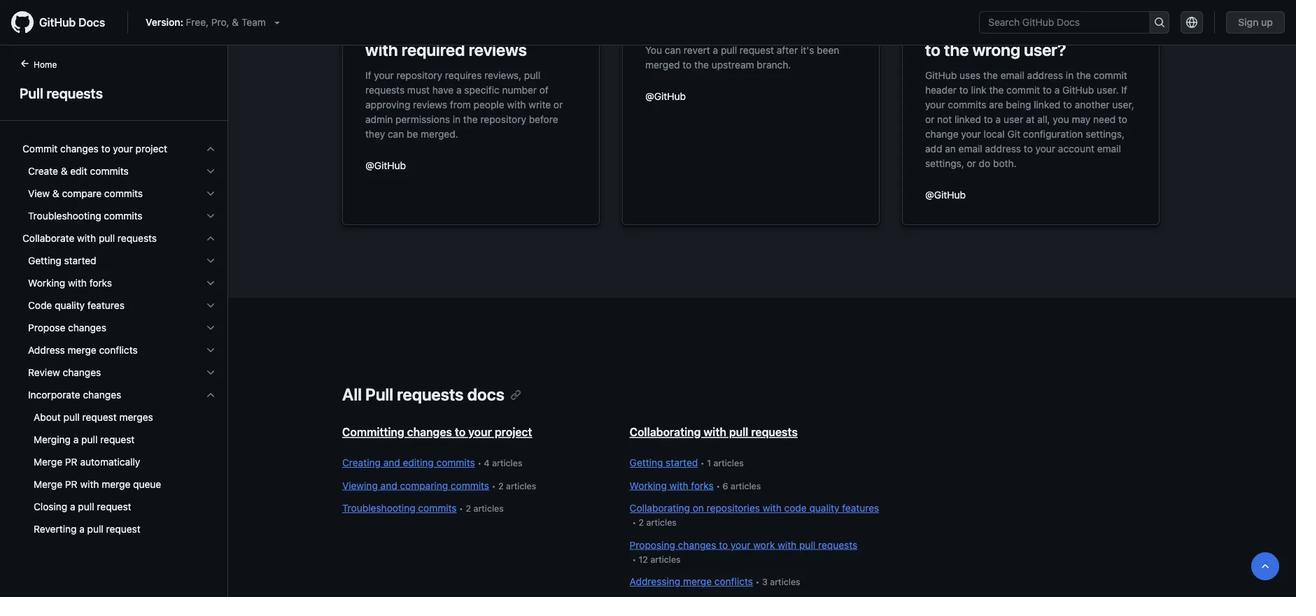Task type: vqa. For each thing, say whether or not it's contained in the screenshot.


Task type: describe. For each thing, give the bounding box(es) containing it.
all,
[[1038, 113, 1050, 125]]

user
[[1004, 113, 1023, 125]]

with inside proposing changes to your work with pull requests • 12 articles
[[778, 540, 797, 551]]

1
[[707, 458, 711, 469]]

merged.
[[421, 128, 458, 140]]

1 vertical spatial linked
[[1034, 99, 1061, 110]]

at
[[1026, 113, 1035, 125]]

articles inside getting started • 1 articles
[[714, 458, 744, 469]]

collaborate with pull requests
[[22, 233, 157, 244]]

to down configuration
[[1024, 143, 1033, 154]]

version: free, pro, & team
[[146, 16, 266, 28]]

about pull request merges
[[34, 412, 153, 423]]

linked inside why are my commits linked to the wrong user?
[[1088, 15, 1133, 34]]

github uses the email address in the commit header to link the commit to a github user. if your commits are being linked to another user, or not linked to a user at all, you may need to change your local git configuration settings, add an email address to your account email settings, or do both.
[[925, 69, 1134, 169]]

they
[[365, 128, 385, 140]]

incorporate changes element containing incorporate changes
[[11, 384, 227, 541]]

articles inside viewing and comparing commits • 2 articles
[[506, 481, 536, 491]]

articles inside proposing changes to your work with pull requests • 12 articles
[[651, 555, 681, 565]]

local
[[984, 128, 1005, 140]]

a inside reverting a pull request 'link'
[[79, 524, 85, 535]]

with inside "merge pr with merge queue" link
[[80, 479, 99, 491]]

2 inside troubleshooting commits • 2 articles
[[466, 504, 471, 514]]

sc 9kayk9 0 image inside 'review changes' dropdown button
[[205, 367, 216, 379]]

requests inside the if your repository requires reviews, pull requests must have a specific number of approving reviews from people with write or admin permissions in the repository before they can be merged.
[[365, 84, 405, 96]]

working with forks
[[28, 278, 112, 289]]

working with forks • 6 articles
[[630, 480, 761, 492]]

collaborating for collaborating on repositories with code quality features • 2 articles
[[630, 503, 690, 514]]

docs
[[467, 385, 505, 405]]

add
[[925, 143, 942, 154]]

header
[[925, 84, 957, 96]]

• inside troubleshooting commits • 2 articles
[[459, 504, 463, 514]]

incorporate changes element containing about pull request merges
[[11, 407, 227, 541]]

review changes button
[[17, 362, 222, 384]]

pull up reverting a pull request
[[78, 502, 94, 513]]

troubleshooting for troubleshooting commits
[[28, 210, 101, 222]]

why are my commits linked to the wrong user?
[[925, 15, 1133, 59]]

• inside creating and editing commits • 4 articles
[[478, 458, 482, 469]]

or inside the if your repository requires reviews, pull requests must have a specific number of approving reviews from people with write or admin permissions in the repository before they can be merged.
[[554, 99, 563, 110]]

3
[[762, 577, 768, 588]]

incorporate changes
[[28, 390, 121, 401]]

to up local
[[984, 113, 993, 125]]

commits inside troubleshooting commits dropdown button
[[104, 210, 143, 222]]

closing a pull request link
[[17, 496, 222, 519]]

2 horizontal spatial &
[[232, 16, 239, 28]]

branch.
[[757, 59, 791, 70]]

collaborating with pull requests link
[[630, 426, 798, 439]]

sc 9kayk9 0 image for code quality features
[[205, 300, 216, 311]]

your left local
[[961, 128, 981, 140]]

to inside proposing changes to your work with pull requests • 12 articles
[[719, 540, 728, 551]]

0 horizontal spatial settings,
[[925, 157, 964, 169]]

it's
[[801, 44, 814, 56]]

propose changes button
[[17, 317, 222, 339]]

1 horizontal spatial or
[[925, 113, 935, 125]]

forks for working with forks
[[89, 278, 112, 289]]

1 horizontal spatial settings,
[[1086, 128, 1125, 140]]

to inside why are my commits linked to the wrong user?
[[925, 40, 941, 59]]

triangle down image
[[271, 17, 283, 28]]

approving a pull request with required reviews
[[365, 15, 550, 59]]

to up creating and editing commits • 4 articles
[[455, 426, 466, 439]]

getting for getting started
[[28, 255, 61, 267]]

github for github uses the email address in the commit header to link the commit to a github user. if your commits are being linked to another user, or not linked to a user at all, you may need to change your local git configuration settings, add an email address to your account email settings, or do both.
[[925, 69, 957, 81]]

editing
[[403, 457, 434, 469]]

commits down '4'
[[451, 480, 489, 492]]

started for getting started • 1 articles
[[666, 457, 698, 469]]

view & compare commits
[[28, 188, 143, 199]]

forks for working with forks • 6 articles
[[691, 480, 714, 492]]

• inside collaborating on repositories with code quality features • 2 articles
[[632, 518, 636, 528]]

version:
[[146, 16, 183, 28]]

pull requests
[[20, 85, 103, 101]]

may
[[1072, 113, 1091, 125]]

collaborate with pull requests element containing getting started
[[11, 250, 227, 541]]

your up '4'
[[468, 426, 492, 439]]

started for getting started
[[64, 255, 96, 267]]

0 vertical spatial address
[[1027, 69, 1063, 81]]

account
[[1058, 143, 1095, 154]]

with inside the if your repository requires reviews, pull requests must have a specific number of approving reviews from people with write or admin permissions in the repository before they can be merged.
[[507, 99, 526, 110]]

automatically
[[80, 457, 140, 468]]

on
[[693, 503, 704, 514]]

comparing
[[400, 480, 448, 492]]

create & edit commits button
[[17, 160, 222, 183]]

address merge conflicts
[[28, 345, 138, 356]]

requests inside proposing changes to your work with pull requests • 12 articles
[[818, 540, 858, 551]]

1 horizontal spatial commit
[[1094, 69, 1128, 81]]

to up all,
[[1043, 84, 1052, 96]]

change
[[925, 128, 959, 140]]

my
[[991, 15, 1015, 34]]

sign up link
[[1226, 11, 1285, 34]]

viewing and comparing commits • 2 articles
[[342, 480, 536, 492]]

changes for commit
[[60, 143, 99, 155]]

a inside the if your repository requires reviews, pull requests must have a specific number of approving reviews from people with write or admin permissions in the repository before they can be merged.
[[456, 84, 462, 96]]

changes for propose
[[68, 322, 106, 334]]

sc 9kayk9 0 image for forks
[[205, 278, 216, 289]]

the inside why are my commits linked to the wrong user?
[[944, 40, 969, 59]]

after
[[777, 44, 798, 56]]

1 vertical spatial repository
[[481, 113, 526, 125]]

merge inside incorporate changes element
[[102, 479, 130, 491]]

committing
[[342, 426, 404, 439]]

working with forks button
[[17, 272, 222, 295]]

conflicts for address merge conflicts
[[99, 345, 138, 356]]

approving
[[365, 15, 444, 34]]

another
[[1075, 99, 1110, 110]]

articles inside "addressing merge conflicts • 3 articles"
[[770, 577, 800, 588]]

reviews inside the if your repository requires reviews, pull requests must have a specific number of approving reviews from people with write or admin permissions in the repository before they can be merged.
[[413, 99, 447, 110]]

commits inside why are my commits linked to the wrong user?
[[1018, 15, 1084, 34]]

before
[[529, 113, 558, 125]]

docs
[[79, 16, 105, 29]]

changes for incorporate
[[83, 390, 121, 401]]

collaborate with pull requests button
[[17, 227, 222, 250]]

if inside the if your repository requires reviews, pull requests must have a specific number of approving reviews from people with write or admin permissions in the repository before they can be merged.
[[365, 69, 371, 81]]

your down configuration
[[1036, 143, 1056, 154]]

github for github docs
[[39, 16, 76, 29]]

if inside the github uses the email address in the commit header to link the commit to a github user. if your commits are being linked to another user, or not linked to a user at all, you may need to change your local git configuration settings, add an email address to your account email settings, or do both.
[[1122, 84, 1128, 96]]

changes for committing
[[407, 426, 452, 439]]

quality inside collaborating on repositories with code quality features • 2 articles
[[809, 503, 840, 514]]

sc 9kayk9 0 image for troubleshooting commits
[[205, 211, 216, 222]]

home
[[34, 59, 57, 69]]

have
[[432, 84, 454, 96]]

you
[[1053, 113, 1069, 125]]

project for commit changes to your project
[[136, 143, 167, 155]]

all
[[342, 385, 362, 405]]

reverting
[[34, 524, 77, 535]]

with inside collaborating on repositories with code quality features • 2 articles
[[763, 503, 782, 514]]

number
[[502, 84, 537, 96]]

people
[[474, 99, 504, 110]]

both.
[[993, 157, 1017, 169]]

• inside proposing changes to your work with pull requests • 12 articles
[[632, 555, 636, 565]]

commit changes to your project button
[[17, 138, 222, 160]]

merge for merge pr with merge queue
[[34, 479, 62, 491]]

all pull requests docs
[[342, 385, 505, 405]]

merging a pull request link
[[17, 429, 222, 451]]

in inside the if your repository requires reviews, pull requests must have a specific number of approving reviews from people with write or admin permissions in the repository before they can be merged.
[[453, 113, 461, 125]]

reverting a pull request link
[[17, 519, 222, 541]]

to inside you can revert a pull request after it's been merged to the upstream branch.
[[683, 59, 692, 70]]

pull requests element
[[0, 57, 228, 596]]

pull up 'merge pr automatically'
[[81, 434, 98, 446]]

pull inside approving a pull request with required reviews
[[460, 15, 488, 34]]

up
[[1261, 16, 1273, 28]]

to up you
[[1063, 99, 1072, 110]]

articles inside collaborating on repositories with code quality features • 2 articles
[[647, 518, 677, 528]]

troubleshooting commits
[[28, 210, 143, 222]]

getting started button
[[17, 250, 222, 272]]

requests inside dropdown button
[[118, 233, 157, 244]]

features inside dropdown button
[[87, 300, 125, 311]]

pull down incorporate changes
[[63, 412, 80, 423]]

conflicts for addressing merge conflicts • 3 articles
[[715, 576, 753, 588]]

closing a pull request
[[34, 502, 131, 513]]

collaborate with pull requests element containing collaborate with pull requests
[[11, 227, 227, 541]]

commits inside the github uses the email address in the commit header to link the commit to a github user. if your commits are being linked to another user, or not linked to a user at all, you may need to change your local git configuration settings, add an email address to your account email settings, or do both.
[[948, 99, 987, 110]]

commit changes to your project element containing commit changes to your project
[[11, 138, 227, 227]]

team
[[241, 16, 266, 28]]

request for approving a pull request with required reviews
[[491, 15, 550, 34]]

merging a pull request
[[34, 434, 135, 446]]

pull up getting started • 1 articles
[[729, 426, 749, 439]]

merge pr automatically
[[34, 457, 140, 468]]

scroll to top image
[[1260, 561, 1271, 573]]

request for closing a pull request
[[97, 502, 131, 513]]

free,
[[186, 16, 209, 28]]

your inside dropdown button
[[113, 143, 133, 155]]

merge for addressing
[[683, 576, 712, 588]]

view & compare commits button
[[17, 183, 222, 205]]

your down the header
[[925, 99, 945, 110]]

code
[[784, 503, 807, 514]]

0 horizontal spatial address
[[985, 143, 1021, 154]]

required
[[402, 40, 465, 59]]

0 horizontal spatial pull
[[20, 85, 43, 101]]

to left link on the top right of page
[[959, 84, 969, 96]]

code quality features
[[28, 300, 125, 311]]

Search GitHub Docs search field
[[980, 12, 1150, 33]]

addressing
[[630, 576, 680, 588]]



Task type: locate. For each thing, give the bounding box(es) containing it.
pull down troubleshooting commits dropdown button
[[99, 233, 115, 244]]

0 horizontal spatial features
[[87, 300, 125, 311]]

reviews up reviews,
[[469, 40, 527, 59]]

conflicts inside address merge conflicts dropdown button
[[99, 345, 138, 356]]

• inside getting started • 1 articles
[[700, 458, 705, 469]]

view
[[28, 188, 50, 199]]

changes for review
[[63, 367, 101, 379]]

merge right "addressing"
[[683, 576, 712, 588]]

committing changes to your project link
[[342, 426, 532, 439]]

1 vertical spatial pull
[[365, 385, 393, 405]]

0 vertical spatial troubleshooting
[[28, 210, 101, 222]]

commits down link on the top right of page
[[948, 99, 987, 110]]

6
[[723, 481, 728, 491]]

sc 9kayk9 0 image
[[205, 143, 216, 155], [205, 166, 216, 177], [205, 211, 216, 222], [205, 255, 216, 267], [205, 300, 216, 311], [205, 345, 216, 356], [205, 390, 216, 401]]

• inside viewing and comparing commits • 2 articles
[[492, 481, 496, 491]]

2 horizontal spatial linked
[[1088, 15, 1133, 34]]

2 merge from the top
[[34, 479, 62, 491]]

pr for with
[[65, 479, 77, 491]]

collaborating inside collaborating on repositories with code quality features • 2 articles
[[630, 503, 690, 514]]

2 collaborating from the top
[[630, 503, 690, 514]]

in
[[1066, 69, 1074, 81], [453, 113, 461, 125]]

collaborate with pull requests element
[[11, 227, 227, 541], [11, 250, 227, 541]]

request inside you can revert a pull request after it's been merged to the upstream branch.
[[740, 44, 774, 56]]

are inside why are my commits linked to the wrong user?
[[964, 15, 988, 34]]

the up link on the top right of page
[[983, 69, 998, 81]]

to down user,
[[1119, 113, 1128, 125]]

request inside 'link'
[[106, 524, 141, 535]]

commit changes to your project element
[[11, 138, 227, 227], [11, 160, 227, 227]]

github up the header
[[925, 69, 957, 81]]

are inside the github uses the email address in the commit header to link the commit to a github user. if your commits are being linked to another user, or not linked to a user at all, you may need to change your local git configuration settings, add an email address to your account email settings, or do both.
[[989, 99, 1003, 110]]

changes up about pull request merges
[[83, 390, 121, 401]]

2 vertical spatial @github
[[925, 189, 966, 201]]

1 horizontal spatial can
[[665, 44, 681, 56]]

merge pr with merge queue
[[34, 479, 161, 491]]

do
[[979, 157, 991, 169]]

select language: current language is english image
[[1187, 17, 1198, 28]]

with up code quality features
[[68, 278, 87, 289]]

with inside approving a pull request with required reviews
[[365, 40, 398, 59]]

1 horizontal spatial &
[[61, 166, 68, 177]]

2 incorporate changes element from the top
[[11, 407, 227, 541]]

1 vertical spatial getting
[[630, 457, 663, 469]]

if your repository requires reviews, pull requests must have a specific number of approving reviews from people with write or admin permissions in the repository before they can be merged.
[[365, 69, 563, 140]]

3 sc 9kayk9 0 image from the top
[[205, 278, 216, 289]]

articles inside creating and editing commits • 4 articles
[[492, 458, 522, 469]]

with inside working with forks dropdown button
[[68, 278, 87, 289]]

0 vertical spatial features
[[87, 300, 125, 311]]

github left docs
[[39, 16, 76, 29]]

1 collaborating from the top
[[630, 426, 701, 439]]

working down getting started • 1 articles
[[630, 480, 667, 492]]

0 vertical spatial collaborating
[[630, 426, 701, 439]]

commit up being
[[1007, 84, 1040, 96]]

1 horizontal spatial address
[[1027, 69, 1063, 81]]

• left 1 on the bottom right of the page
[[700, 458, 705, 469]]

quality right code
[[809, 503, 840, 514]]

are left being
[[989, 99, 1003, 110]]

a left user
[[996, 113, 1001, 125]]

0 horizontal spatial conflicts
[[99, 345, 138, 356]]

a right merging
[[73, 434, 79, 446]]

address
[[28, 345, 65, 356]]

a inside closing a pull request link
[[70, 502, 75, 513]]

sc 9kayk9 0 image inside incorporate changes dropdown button
[[205, 390, 216, 401]]

& right view
[[52, 188, 59, 199]]

the right link on the top right of page
[[989, 84, 1004, 96]]

@github for why are my commits linked to the wrong user?
[[925, 189, 966, 201]]

commit changes to your project element containing create & edit commits
[[11, 160, 227, 227]]

1 vertical spatial 2
[[466, 504, 471, 514]]

@github down an
[[925, 189, 966, 201]]

commit
[[1094, 69, 1128, 81], [1007, 84, 1040, 96]]

sc 9kayk9 0 image inside propose changes dropdown button
[[205, 323, 216, 334]]

7 sc 9kayk9 0 image from the top
[[205, 390, 216, 401]]

• left 3
[[756, 577, 760, 588]]

commits down viewing and comparing commits • 2 articles
[[418, 503, 457, 514]]

commits up user?
[[1018, 15, 1084, 34]]

0 vertical spatial or
[[554, 99, 563, 110]]

sc 9kayk9 0 image inside getting started dropdown button
[[205, 255, 216, 267]]

0 vertical spatial @github
[[645, 90, 686, 102]]

pull inside proposing changes to your work with pull requests • 12 articles
[[799, 540, 816, 551]]

1 vertical spatial project
[[495, 426, 532, 439]]

reviews up permissions
[[413, 99, 447, 110]]

been
[[817, 44, 840, 56]]

0 vertical spatial repository
[[397, 69, 442, 81]]

1 horizontal spatial features
[[842, 503, 879, 514]]

1 merge from the top
[[34, 457, 62, 468]]

in down from
[[453, 113, 461, 125]]

troubleshooting up the collaborate at the top left of page
[[28, 210, 101, 222]]

to inside dropdown button
[[101, 143, 110, 155]]

0 horizontal spatial commit
[[1007, 84, 1040, 96]]

0 vertical spatial conflicts
[[99, 345, 138, 356]]

2 vertical spatial or
[[967, 157, 976, 169]]

0 horizontal spatial email
[[959, 143, 983, 154]]

2 vertical spatial github
[[1063, 84, 1094, 96]]

email down need
[[1097, 143, 1121, 154]]

commit up user. at the right of the page
[[1094, 69, 1128, 81]]

a right revert
[[713, 44, 718, 56]]

commits up viewing and comparing commits • 2 articles
[[436, 457, 475, 469]]

merges
[[119, 412, 153, 423]]

quality inside code quality features dropdown button
[[55, 300, 85, 311]]

collaborating on repositories with code quality features • 2 articles
[[630, 503, 879, 528]]

your left work
[[731, 540, 751, 551]]

repositories
[[707, 503, 760, 514]]

sc 9kayk9 0 image inside view & compare commits dropdown button
[[205, 188, 216, 199]]

or right write
[[554, 99, 563, 110]]

your
[[374, 69, 394, 81], [925, 99, 945, 110], [961, 128, 981, 140], [1036, 143, 1056, 154], [113, 143, 133, 155], [468, 426, 492, 439], [731, 540, 751, 551]]

pull inside dropdown button
[[99, 233, 115, 244]]

a inside you can revert a pull request after it's been merged to the upstream branch.
[[713, 44, 718, 56]]

working
[[28, 278, 65, 289], [630, 480, 667, 492]]

2 sc 9kayk9 0 image from the top
[[205, 166, 216, 177]]

changes inside "element"
[[60, 143, 99, 155]]

merge for merge pr automatically
[[34, 457, 62, 468]]

1 incorporate changes element from the top
[[11, 384, 227, 541]]

changes up address merge conflicts
[[68, 322, 106, 334]]

1 vertical spatial collaborating
[[630, 503, 690, 514]]

collaborating for collaborating with pull requests
[[630, 426, 701, 439]]

pull down code
[[799, 540, 816, 551]]

2 sc 9kayk9 0 image from the top
[[205, 233, 216, 244]]

request down "merge pr with merge queue" link
[[97, 502, 131, 513]]

& for view & compare commits
[[52, 188, 59, 199]]

1 horizontal spatial reviews
[[469, 40, 527, 59]]

features
[[87, 300, 125, 311], [842, 503, 879, 514]]

1 vertical spatial or
[[925, 113, 935, 125]]

1 sc 9kayk9 0 image from the top
[[205, 188, 216, 199]]

to up create & edit commits dropdown button
[[101, 143, 110, 155]]

working for working with forks • 6 articles
[[630, 480, 667, 492]]

1 vertical spatial pr
[[65, 479, 77, 491]]

sc 9kayk9 0 image inside working with forks dropdown button
[[205, 278, 216, 289]]

search image
[[1154, 17, 1165, 28]]

getting up working with forks • 6 articles
[[630, 457, 663, 469]]

email right an
[[959, 143, 983, 154]]

sc 9kayk9 0 image inside troubleshooting commits dropdown button
[[205, 211, 216, 222]]

pull inside the if your repository requires reviews, pull requests must have a specific number of approving reviews from people with write or admin permissions in the repository before they can be merged.
[[524, 69, 540, 81]]

reviews
[[469, 40, 527, 59], [413, 99, 447, 110]]

changes inside dropdown button
[[68, 322, 106, 334]]

a inside merging a pull request link
[[73, 434, 79, 446]]

the
[[944, 40, 969, 59], [694, 59, 709, 70], [983, 69, 998, 81], [1077, 69, 1091, 81], [989, 84, 1004, 96], [463, 113, 478, 125]]

reviews inside approving a pull request with required reviews
[[469, 40, 527, 59]]

0 vertical spatial and
[[383, 457, 400, 469]]

the inside the if your repository requires reviews, pull requests must have a specific number of approving reviews from people with write or admin permissions in the repository before they can be merged.
[[463, 113, 478, 125]]

0 vertical spatial are
[[964, 15, 988, 34]]

• left 6
[[716, 481, 720, 491]]

1 vertical spatial address
[[985, 143, 1021, 154]]

be
[[407, 128, 418, 140]]

• inside "addressing merge conflicts • 3 articles"
[[756, 577, 760, 588]]

1 horizontal spatial in
[[1066, 69, 1074, 81]]

1 vertical spatial quality
[[809, 503, 840, 514]]

sc 9kayk9 0 image inside address merge conflicts dropdown button
[[205, 345, 216, 356]]

sign
[[1238, 16, 1259, 28]]

incorporate changes button
[[17, 384, 222, 407]]

sc 9kayk9 0 image
[[205, 188, 216, 199], [205, 233, 216, 244], [205, 278, 216, 289], [205, 323, 216, 334], [205, 367, 216, 379]]

forks down getting started dropdown button
[[89, 278, 112, 289]]

settings, down need
[[1086, 128, 1125, 140]]

to down revert
[[683, 59, 692, 70]]

merge down propose changes
[[68, 345, 96, 356]]

with inside collaborate with pull requests dropdown button
[[77, 233, 96, 244]]

or left not on the right
[[925, 113, 935, 125]]

1 horizontal spatial @github
[[645, 90, 686, 102]]

forks
[[89, 278, 112, 289], [691, 480, 714, 492]]

merge inside dropdown button
[[68, 345, 96, 356]]

a up required
[[448, 15, 457, 34]]

1 vertical spatial in
[[453, 113, 461, 125]]

merge up 'closing'
[[34, 479, 62, 491]]

1 horizontal spatial getting
[[630, 457, 663, 469]]

1 horizontal spatial 2
[[498, 481, 504, 491]]

project inside dropdown button
[[136, 143, 167, 155]]

sc 9kayk9 0 image inside commit changes to your project dropdown button
[[205, 143, 216, 155]]

1 vertical spatial merge
[[102, 479, 130, 491]]

started up working with forks • 6 articles
[[666, 457, 698, 469]]

sc 9kayk9 0 image inside collaborate with pull requests dropdown button
[[205, 233, 216, 244]]

1 horizontal spatial merge
[[102, 479, 130, 491]]

code quality features button
[[17, 295, 222, 317]]

1 horizontal spatial repository
[[481, 113, 526, 125]]

features right code
[[842, 503, 879, 514]]

commits inside view & compare commits dropdown button
[[104, 188, 143, 199]]

and left editing
[[383, 457, 400, 469]]

the up uses
[[944, 40, 969, 59]]

your inside the if your repository requires reviews, pull requests must have a specific number of approving reviews from people with write or admin permissions in the repository before they can be merged.
[[374, 69, 394, 81]]

1 vertical spatial github
[[925, 69, 957, 81]]

you can revert a pull request after it's been merged to the upstream branch.
[[645, 44, 840, 70]]

0 vertical spatial forks
[[89, 278, 112, 289]]

0 vertical spatial working
[[28, 278, 65, 289]]

queue
[[133, 479, 161, 491]]

0 horizontal spatial linked
[[955, 113, 981, 125]]

a up you
[[1055, 84, 1060, 96]]

0 vertical spatial 2
[[498, 481, 504, 491]]

5 sc 9kayk9 0 image from the top
[[205, 367, 216, 379]]

2 pr from the top
[[65, 479, 77, 491]]

the down revert
[[694, 59, 709, 70]]

6 sc 9kayk9 0 image from the top
[[205, 345, 216, 356]]

specific
[[464, 84, 500, 96]]

address merge conflicts button
[[17, 339, 222, 362]]

upstream
[[712, 59, 754, 70]]

2 commit changes to your project element from the top
[[11, 160, 227, 227]]

you
[[645, 44, 662, 56]]

settings, down an
[[925, 157, 964, 169]]

propose
[[28, 322, 65, 334]]

started
[[64, 255, 96, 267], [666, 457, 698, 469]]

pull
[[20, 85, 43, 101], [365, 385, 393, 405]]

1 horizontal spatial pull
[[365, 385, 393, 405]]

started down collaborate with pull requests
[[64, 255, 96, 267]]

changes for proposing
[[678, 540, 716, 551]]

with up 1 on the bottom right of the page
[[704, 426, 726, 439]]

1 horizontal spatial quality
[[809, 503, 840, 514]]

articles inside working with forks • 6 articles
[[731, 481, 761, 491]]

4 sc 9kayk9 0 image from the top
[[205, 255, 216, 267]]

must
[[407, 84, 430, 96]]

sc 9kayk9 0 image for commit changes to your project
[[205, 143, 216, 155]]

all pull requests docs link
[[342, 385, 521, 405]]

pr down merging a pull request
[[65, 457, 77, 468]]

1 horizontal spatial github
[[925, 69, 957, 81]]

1 vertical spatial merge
[[34, 479, 62, 491]]

& right pro,
[[232, 16, 239, 28]]

sc 9kayk9 0 image inside create & edit commits dropdown button
[[205, 166, 216, 177]]

0 horizontal spatial reviews
[[413, 99, 447, 110]]

1 horizontal spatial are
[[989, 99, 1003, 110]]

with left code
[[763, 503, 782, 514]]

1 vertical spatial started
[[666, 457, 698, 469]]

1 vertical spatial conflicts
[[715, 576, 753, 588]]

1 vertical spatial forks
[[691, 480, 714, 492]]

github
[[39, 16, 76, 29], [925, 69, 957, 81], [1063, 84, 1094, 96]]

getting inside getting started dropdown button
[[28, 255, 61, 267]]

the inside you can revert a pull request after it's been merged to the upstream branch.
[[694, 59, 709, 70]]

and for viewing
[[381, 480, 397, 492]]

sc 9kayk9 0 image for getting started
[[205, 255, 216, 267]]

1 horizontal spatial project
[[495, 426, 532, 439]]

commits
[[1018, 15, 1084, 34], [948, 99, 987, 110], [90, 166, 129, 177], [104, 188, 143, 199], [104, 210, 143, 222], [436, 457, 475, 469], [451, 480, 489, 492], [418, 503, 457, 514]]

pull inside you can revert a pull request after it's been merged to the upstream branch.
[[721, 44, 737, 56]]

• down viewing and comparing commits • 2 articles
[[459, 504, 463, 514]]

project for committing changes to your project
[[495, 426, 532, 439]]

your inside proposing changes to your work with pull requests • 12 articles
[[731, 540, 751, 551]]

2 horizontal spatial or
[[967, 157, 976, 169]]

forks inside dropdown button
[[89, 278, 112, 289]]

0 vertical spatial can
[[665, 44, 681, 56]]

sc 9kayk9 0 image for incorporate changes
[[205, 390, 216, 401]]

0 horizontal spatial &
[[52, 188, 59, 199]]

1 pr from the top
[[65, 457, 77, 468]]

0 horizontal spatial in
[[453, 113, 461, 125]]

1 vertical spatial settings,
[[925, 157, 964, 169]]

4 sc 9kayk9 0 image from the top
[[205, 323, 216, 334]]

troubleshooting commits button
[[17, 205, 222, 227]]

changes up creating and editing commits • 4 articles
[[407, 426, 452, 439]]

conflicts down propose changes dropdown button
[[99, 345, 138, 356]]

@github for approving a pull request with required reviews
[[365, 160, 406, 171]]

0 vertical spatial project
[[136, 143, 167, 155]]

uses
[[960, 69, 981, 81]]

if up user,
[[1122, 84, 1128, 96]]

0 horizontal spatial 2
[[466, 504, 471, 514]]

collaborating up proposing
[[630, 503, 690, 514]]

getting for getting started • 1 articles
[[630, 457, 663, 469]]

2 horizontal spatial email
[[1097, 143, 1121, 154]]

can inside the if your repository requires reviews, pull requests must have a specific number of approving reviews from people with write or admin permissions in the repository before they can be merged.
[[388, 128, 404, 140]]

reviews,
[[484, 69, 522, 81]]

review changes
[[28, 367, 101, 379]]

5 sc 9kayk9 0 image from the top
[[205, 300, 216, 311]]

0 vertical spatial github
[[39, 16, 76, 29]]

1 collaborate with pull requests element from the top
[[11, 227, 227, 541]]

&
[[232, 16, 239, 28], [61, 166, 68, 177], [52, 188, 59, 199]]

getting
[[28, 255, 61, 267], [630, 457, 663, 469]]

project
[[136, 143, 167, 155], [495, 426, 532, 439]]

admin
[[365, 113, 393, 125]]

merge
[[68, 345, 96, 356], [102, 479, 130, 491], [683, 576, 712, 588]]

quality down working with forks
[[55, 300, 85, 311]]

edit
[[70, 166, 87, 177]]

quality
[[55, 300, 85, 311], [809, 503, 840, 514]]

review
[[28, 367, 60, 379]]

github docs link
[[11, 11, 116, 34]]

merge for address
[[68, 345, 96, 356]]

request inside approving a pull request with required reviews
[[491, 15, 550, 34]]

project up create & edit commits dropdown button
[[136, 143, 167, 155]]

and right viewing
[[381, 480, 397, 492]]

not
[[937, 113, 952, 125]]

linked up all,
[[1034, 99, 1061, 110]]

commits inside create & edit commits dropdown button
[[90, 166, 129, 177]]

changes inside proposing changes to your work with pull requests • 12 articles
[[678, 540, 716, 551]]

0 horizontal spatial are
[[964, 15, 988, 34]]

in inside the github uses the email address in the commit header to link the commit to a github user. if your commits are being linked to another user, or not linked to a user at all, you may need to change your local git configuration settings, add an email address to your account email settings, or do both.
[[1066, 69, 1074, 81]]

request up the branch.
[[740, 44, 774, 56]]

1 horizontal spatial linked
[[1034, 99, 1061, 110]]

0 vertical spatial commit
[[1094, 69, 1128, 81]]

if
[[365, 69, 371, 81], [1122, 84, 1128, 96]]

pull down closing a pull request
[[87, 524, 103, 535]]

2 horizontal spatial merge
[[683, 576, 712, 588]]

linked right not on the right
[[955, 113, 981, 125]]

about
[[34, 412, 61, 423]]

0 horizontal spatial getting
[[28, 255, 61, 267]]

1 horizontal spatial email
[[1001, 69, 1025, 81]]

0 vertical spatial in
[[1066, 69, 1074, 81]]

2 vertical spatial &
[[52, 188, 59, 199]]

with down getting started • 1 articles
[[670, 480, 689, 492]]

2 horizontal spatial @github
[[925, 189, 966, 201]]

pr
[[65, 457, 77, 468], [65, 479, 77, 491]]

1 horizontal spatial conflicts
[[715, 576, 753, 588]]

pull right all
[[365, 385, 393, 405]]

merged
[[645, 59, 680, 70]]

• left '4'
[[478, 458, 482, 469]]

2 inside viewing and comparing commits • 2 articles
[[498, 481, 504, 491]]

sc 9kayk9 0 image inside code quality features dropdown button
[[205, 300, 216, 311]]

and for creating
[[383, 457, 400, 469]]

request up reviews,
[[491, 15, 550, 34]]

email up being
[[1001, 69, 1025, 81]]

1 vertical spatial can
[[388, 128, 404, 140]]

committing changes to your project
[[342, 426, 532, 439]]

merge pr with merge queue link
[[17, 474, 222, 496]]

revert
[[684, 44, 710, 56]]

pr for automatically
[[65, 457, 77, 468]]

from
[[450, 99, 471, 110]]

troubleshooting
[[28, 210, 101, 222], [342, 503, 416, 514]]

2 vertical spatial 2
[[639, 518, 644, 528]]

None search field
[[979, 11, 1170, 34]]

user.
[[1097, 84, 1119, 96]]

creating
[[342, 457, 381, 469]]

email
[[1001, 69, 1025, 81], [959, 143, 983, 154], [1097, 143, 1121, 154]]

can inside you can revert a pull request after it's been merged to the upstream branch.
[[665, 44, 681, 56]]

conflicts left 3
[[715, 576, 753, 588]]

sign up
[[1238, 16, 1273, 28]]

request up merging a pull request
[[82, 412, 117, 423]]

pull up upstream
[[721, 44, 737, 56]]

sc 9kayk9 0 image for address merge conflicts
[[205, 345, 216, 356]]

1 vertical spatial @github
[[365, 160, 406, 171]]

sc 9kayk9 0 image for create & edit commits
[[205, 166, 216, 177]]

if up 'approving' at the top left of page
[[365, 69, 371, 81]]

12
[[639, 555, 648, 565]]

• inside working with forks • 6 articles
[[716, 481, 720, 491]]

troubleshooting for troubleshooting commits • 2 articles
[[342, 503, 416, 514]]

commits down view & compare commits dropdown button
[[104, 210, 143, 222]]

requires
[[445, 69, 482, 81]]

1 vertical spatial and
[[381, 480, 397, 492]]

1 commit changes to your project element from the top
[[11, 138, 227, 227]]

link
[[971, 84, 987, 96]]

changes down on
[[678, 540, 716, 551]]

1 sc 9kayk9 0 image from the top
[[205, 143, 216, 155]]

the down from
[[463, 113, 478, 125]]

1 vertical spatial &
[[61, 166, 68, 177]]

github up another
[[1063, 84, 1094, 96]]

1 horizontal spatial forks
[[691, 480, 714, 492]]

request for reverting a pull request
[[106, 524, 141, 535]]

0 vertical spatial &
[[232, 16, 239, 28]]

2 vertical spatial linked
[[955, 113, 981, 125]]

started inside dropdown button
[[64, 255, 96, 267]]

reverting a pull request
[[34, 524, 141, 535]]

0 horizontal spatial quality
[[55, 300, 85, 311]]

sc 9kayk9 0 image for pull
[[205, 233, 216, 244]]

3 sc 9kayk9 0 image from the top
[[205, 211, 216, 222]]

incorporate changes element
[[11, 384, 227, 541], [11, 407, 227, 541]]

pull up required
[[460, 15, 488, 34]]

pull requests link
[[17, 83, 211, 104]]

a inside approving a pull request with required reviews
[[448, 15, 457, 34]]

0 horizontal spatial forks
[[89, 278, 112, 289]]

features inside collaborating on repositories with code quality features • 2 articles
[[842, 503, 879, 514]]

merging
[[34, 434, 71, 446]]

working inside working with forks dropdown button
[[28, 278, 65, 289]]

0 horizontal spatial if
[[365, 69, 371, 81]]

request for merging a pull request
[[100, 434, 135, 446]]

0 horizontal spatial started
[[64, 255, 96, 267]]

user,
[[1113, 99, 1134, 110]]

0 horizontal spatial @github
[[365, 160, 406, 171]]

troubleshooting inside dropdown button
[[28, 210, 101, 222]]

2 inside collaborating on repositories with code quality features • 2 articles
[[639, 518, 644, 528]]

of
[[540, 84, 549, 96]]

tooltip
[[1252, 553, 1280, 581]]

settings,
[[1086, 128, 1125, 140], [925, 157, 964, 169]]

• up proposing
[[632, 518, 636, 528]]

commits down commit changes to your project dropdown button
[[90, 166, 129, 177]]

0 horizontal spatial github
[[39, 16, 76, 29]]

user?
[[1024, 40, 1066, 59]]

articles inside troubleshooting commits • 2 articles
[[474, 504, 504, 514]]

pull inside 'link'
[[87, 524, 103, 535]]

merge pr automatically link
[[17, 451, 222, 474]]

sc 9kayk9 0 image for compare
[[205, 188, 216, 199]]

• down creating and editing commits • 4 articles
[[492, 481, 496, 491]]

conflicts
[[99, 345, 138, 356], [715, 576, 753, 588]]

2 collaborate with pull requests element from the top
[[11, 250, 227, 541]]

4
[[484, 458, 490, 469]]

repository down people
[[481, 113, 526, 125]]

1 horizontal spatial started
[[666, 457, 698, 469]]

1 horizontal spatial troubleshooting
[[342, 503, 416, 514]]

working for working with forks
[[28, 278, 65, 289]]

with down approving
[[365, 40, 398, 59]]

commits down create & edit commits dropdown button
[[104, 188, 143, 199]]

the up another
[[1077, 69, 1091, 81]]

0 vertical spatial quality
[[55, 300, 85, 311]]

collaborating with pull requests
[[630, 426, 798, 439]]

& for create & edit commits
[[61, 166, 68, 177]]

1 vertical spatial working
[[630, 480, 667, 492]]

write
[[529, 99, 551, 110]]



